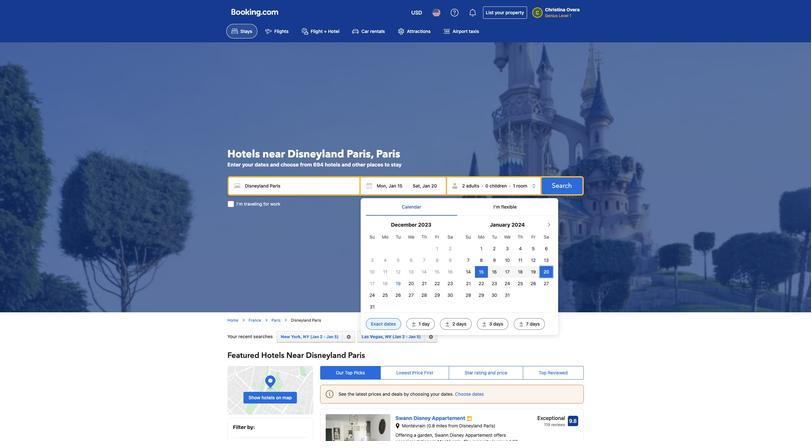 Task type: vqa. For each thing, say whether or not it's contained in the screenshot.


Task type: describe. For each thing, give the bounding box(es) containing it.
i'm traveling for work
[[237, 201, 281, 207]]

status containing see the latest prices and deals by choosing your dates.
[[320, 386, 584, 404]]

from inside hotels near disneyland paris, paris enter your dates and choose from 694 hotels and other places to stay
[[300, 162, 312, 168]]

(0.8
[[427, 424, 435, 429]]

search button
[[542, 178, 583, 195]]

15 for 15 january 2024 checkbox
[[479, 270, 484, 275]]

searches
[[254, 334, 273, 340]]

is
[[492, 440, 496, 442]]

search
[[552, 182, 572, 190]]

10 January 2024 checkbox
[[505, 258, 510, 263]]

a
[[414, 433, 417, 439]]

12 December 2023 checkbox
[[396, 270, 401, 275]]

room
[[517, 183, 528, 189]]

2 horizontal spatial 7
[[526, 322, 529, 327]]

home link
[[228, 318, 238, 324]]

6 for 6 january 2024 checkbox
[[545, 246, 548, 252]]

adults
[[466, 183, 480, 189]]

car rentals link
[[347, 24, 390, 39]]

8 for 8 "checkbox"
[[480, 258, 483, 263]]

paris inside hotels near disneyland paris, paris enter your dates and choose from 694 hotels and other places to stay
[[376, 147, 401, 162]]

paris)
[[484, 424, 496, 429]]

las
[[362, 335, 369, 340]]

3 days
[[490, 322, 504, 327]]

14 January 2024 checkbox
[[466, 270, 471, 275]]

mo for january
[[478, 235, 485, 240]]

genius
[[546, 13, 558, 18]]

29 December 2023 checkbox
[[435, 293, 440, 298]]

22 for 22 option
[[435, 281, 440, 287]]

december
[[391, 222, 417, 228]]

i'm for i'm flexible
[[494, 204, 500, 210]]

other
[[352, 162, 366, 168]]

sat, jan 20
[[413, 183, 437, 189]]

i'm flexible button
[[458, 199, 553, 216]]

5 January 2024 checkbox
[[532, 246, 535, 252]]

31 for 31 checkbox
[[505, 293, 510, 298]]

overa
[[567, 7, 580, 12]]

1 left the "room" on the right top of the page
[[513, 183, 515, 189]]

(jan for las vegas, nv
[[393, 335, 402, 340]]

30 January 2024 checkbox
[[492, 293, 498, 298]]

26 December 2023 checkbox
[[396, 293, 401, 298]]

places
[[367, 162, 384, 168]]

scored 9.8 element
[[568, 417, 579, 427]]

28 January 2024 checkbox
[[466, 293, 471, 298]]

paris link
[[272, 318, 281, 324]]

paris up picks
[[348, 351, 365, 362]]

i'm for i'm traveling for work
[[237, 201, 243, 207]]

21 for the 21 january 2024 option
[[466, 281, 471, 287]]

1 day
[[419, 322, 430, 327]]

attractions link
[[393, 24, 436, 39]]

17 January 2024 checkbox
[[505, 270, 510, 275]]

25 December 2023 checkbox
[[383, 293, 388, 298]]

31 December 2023 checkbox
[[370, 305, 375, 310]]

disneyland up the
[[460, 424, 483, 429]]

list
[[486, 10, 494, 15]]

22 January 2024 checkbox
[[479, 281, 484, 287]]

disneyland paris
[[291, 319, 321, 323]]

10 for '10' checkbox
[[505, 258, 510, 263]]

featured
[[228, 351, 260, 362]]

paris,
[[347, 147, 374, 162]]

accommodations
[[396, 440, 432, 442]]

6 for 6 december 2023 option
[[410, 258, 413, 263]]

paris up searches
[[272, 319, 281, 323]]

calendar button
[[366, 199, 458, 216]]

calendar
[[402, 204, 421, 210]]

30 for "30" checkbox
[[448, 293, 453, 298]]

airport taxis link
[[439, 24, 485, 39]]

29 for 29 checkbox
[[435, 293, 440, 298]]

mo for december
[[382, 235, 389, 240]]

hotels near disneyland paris, paris enter your dates and choose from 694 hotels and other places to stay
[[228, 147, 402, 168]]

2 adults · 0 children · 1 room
[[463, 183, 528, 189]]

reviewed
[[548, 371, 568, 376]]

car rentals
[[362, 29, 385, 34]]

27 for the 27 december 2023 "option"
[[409, 293, 414, 298]]

0 horizontal spatial swann
[[396, 416, 413, 422]]

and down near
[[270, 162, 280, 168]]

21 for 21 december 2023 "checkbox"
[[422, 281, 427, 287]]

0 vertical spatial your
[[495, 10, 505, 15]]

your
[[228, 334, 237, 340]]

0 vertical spatial appartement
[[432, 416, 466, 422]]

disneyland paris link
[[291, 319, 321, 323]]

our top picks
[[336, 371, 365, 376]]

27 for the 27 option
[[544, 281, 549, 287]]

2 up 9 checkbox
[[449, 246, 452, 252]]

15 January 2024 checkbox
[[479, 270, 484, 275]]

0 vertical spatial disney
[[414, 416, 431, 422]]

days for 2 days
[[457, 322, 467, 327]]

16 for 16 option on the bottom of page
[[448, 270, 453, 275]]

flexible
[[502, 204, 517, 210]]

7 for 7 january 2024 checkbox
[[467, 258, 470, 263]]

- for new york, ny
[[324, 335, 326, 340]]

8 for 8 option
[[436, 258, 439, 263]]

show hotels on map button
[[244, 393, 297, 404]]

disneyland up york, ny
[[291, 319, 311, 323]]

by
[[404, 392, 409, 398]]

18 January 2024 checkbox
[[518, 270, 523, 275]]

recent
[[239, 334, 252, 340]]

deals
[[392, 392, 403, 398]]

2 December 2023 checkbox
[[449, 246, 452, 252]]

4 for 4 december 2023 option
[[384, 258, 387, 263]]

flight + hotel
[[311, 29, 340, 34]]

19 December 2023 checkbox
[[396, 281, 401, 287]]

11 for 11 checkbox
[[519, 258, 523, 263]]

appartement inside offering a garden, swann disney appartement offers accommodations in montévrain. the property is around 2
[[466, 433, 493, 439]]

jan inside las vegas, nv (jan 2 - jan 5)
[[409, 335, 416, 340]]

hotel
[[328, 29, 340, 34]]

16 December 2023 checkbox
[[448, 270, 453, 275]]

9 for "9" checkbox
[[493, 258, 496, 263]]

car
[[362, 29, 369, 34]]

york, ny
[[291, 335, 309, 340]]

su for december 2023
[[370, 235, 375, 240]]

days for 3 days
[[494, 322, 504, 327]]

price
[[497, 371, 508, 376]]

3 for the '3' checkbox
[[506, 246, 509, 252]]

8 December 2023 checkbox
[[436, 258, 439, 263]]

7 for 7 december 2023 option
[[423, 258, 426, 263]]

montévrain
[[402, 424, 426, 429]]

swann disney appartement
[[396, 416, 467, 422]]

9.8
[[569, 419, 577, 425]]

3 December 2023 checkbox
[[371, 258, 374, 263]]

18 December 2023 checkbox
[[383, 281, 388, 287]]

su for january 2024
[[466, 235, 471, 240]]

29 January 2024 checkbox
[[479, 293, 484, 298]]

1 inside christina overa genius level 1
[[570, 13, 572, 18]]

traveling
[[244, 201, 262, 207]]

1 up 8 "checkbox"
[[481, 246, 483, 252]]

and left price
[[488, 371, 496, 376]]

flights
[[274, 29, 289, 34]]

sat,
[[413, 183, 422, 189]]

1 horizontal spatial hotels
[[262, 351, 285, 362]]

2 inside las vegas, nv (jan 2 - jan 5)
[[402, 335, 405, 340]]

1 top from the left
[[345, 371, 353, 376]]

21 January 2024 checkbox
[[466, 281, 471, 287]]

0 horizontal spatial 15
[[398, 183, 403, 189]]

0
[[486, 183, 489, 189]]

december 2023
[[391, 222, 432, 228]]

2 vertical spatial your
[[431, 392, 440, 398]]

27 January 2024 checkbox
[[544, 281, 549, 287]]

5 for 5 december 2023 checkbox
[[397, 258, 400, 263]]

lowest
[[397, 371, 411, 376]]

featured hotels near disneyland paris
[[228, 351, 365, 362]]

none search field containing search
[[228, 177, 584, 336]]

sa for december 2023
[[448, 235, 453, 240]]

fr for january 2024
[[532, 235, 536, 240]]

1 horizontal spatial property
[[506, 10, 524, 15]]

28 December 2023 checkbox
[[422, 293, 427, 298]]

2023
[[418, 222, 432, 228]]

i'm flexible
[[494, 204, 517, 210]]

garden,
[[418, 433, 434, 439]]

1 vertical spatial from
[[449, 424, 458, 429]]

sa for january 2024
[[544, 235, 549, 240]]

17 for the 17 option
[[505, 270, 510, 275]]

booking.com online hotel reservations image
[[232, 9, 278, 17]]

th for 2024
[[518, 235, 523, 240]]

tu for january 2024
[[492, 235, 497, 240]]

miles
[[436, 424, 447, 429]]

2 up "9" checkbox
[[493, 246, 496, 252]]

list your property
[[486, 10, 524, 15]]

usd button
[[408, 5, 426, 20]]

mon, jan 15
[[377, 183, 403, 189]]

th for 2023
[[422, 235, 427, 240]]

30 for 30 january 2024 checkbox
[[492, 293, 498, 298]]

hotels inside hotels near disneyland paris, paris enter your dates and choose from 694 hotels and other places to stay
[[228, 147, 260, 162]]

show hotels on map link
[[228, 367, 313, 415]]

2 inside new york, ny (jan 2 - jan 5)
[[320, 335, 323, 340]]

stays
[[241, 29, 252, 34]]

2 left adults
[[463, 183, 465, 189]]

2 days
[[453, 322, 467, 327]]

new
[[281, 335, 290, 340]]

16 for 16 "option"
[[492, 270, 497, 275]]

dates inside search box
[[384, 322, 396, 327]]

choose dates button
[[455, 392, 484, 398]]

lowest price first
[[397, 371, 434, 376]]

17 December 2023 checkbox
[[370, 281, 375, 287]]

around
[[497, 440, 511, 442]]

reviews
[[552, 423, 566, 428]]

14 December 2023 checkbox
[[422, 270, 427, 275]]

airport
[[453, 29, 468, 34]]

31 for '31 december 2023' option
[[370, 305, 375, 310]]

las vegas, nv (jan 2 - jan 5)
[[362, 335, 421, 340]]

2 vertical spatial 3
[[490, 322, 492, 327]]

usd
[[412, 10, 422, 16]]

25 for the 25 option
[[383, 293, 388, 298]]

Type your destination search field
[[229, 178, 359, 195]]

see
[[339, 392, 347, 398]]

14 for 14 december 2023 option
[[422, 270, 427, 275]]



Task type: locate. For each thing, give the bounding box(es) containing it.
0 vertical spatial 4
[[519, 246, 522, 252]]

1 14 from the left
[[422, 270, 427, 275]]

6 up the 13 "checkbox"
[[545, 246, 548, 252]]

18 for the "18" checkbox
[[383, 281, 388, 287]]

5) for las vegas, nv
[[417, 335, 421, 340]]

28
[[422, 293, 427, 298], [466, 293, 471, 298]]

28 for 28 option
[[466, 293, 471, 298]]

24 December 2023 checkbox
[[370, 293, 375, 298]]

17 down 10 checkbox
[[370, 281, 375, 287]]

home
[[228, 319, 238, 323]]

1 horizontal spatial 8
[[480, 258, 483, 263]]

flight
[[311, 29, 323, 34]]

2 january 2024 element from the left
[[462, 232, 553, 302]]

jan right mon,
[[389, 183, 397, 189]]

0 vertical spatial 6
[[545, 246, 548, 252]]

5 up 12 january 2024 checkbox
[[532, 246, 535, 252]]

11 up the "18" checkbox
[[383, 270, 388, 275]]

flights link
[[260, 24, 294, 39]]

property inside offering a garden, swann disney appartement offers accommodations in montévrain. the property is around 2
[[473, 440, 491, 442]]

1 horizontal spatial 27
[[544, 281, 549, 287]]

dates inside hotels near disneyland paris, paris enter your dates and choose from 694 hotels and other places to stay
[[255, 162, 269, 168]]

1 horizontal spatial 13
[[544, 258, 549, 263]]

0 horizontal spatial 10
[[370, 270, 375, 275]]

0 horizontal spatial ·
[[482, 183, 483, 189]]

- inside las vegas, nv (jan 2 - jan 5)
[[406, 335, 408, 340]]

13 January 2024 checkbox
[[544, 258, 549, 263]]

8 up '15' "checkbox"
[[436, 258, 439, 263]]

1 horizontal spatial 31
[[505, 293, 510, 298]]

picks
[[354, 371, 365, 376]]

choose
[[455, 392, 471, 398]]

0 vertical spatial 24
[[505, 281, 510, 287]]

694
[[313, 162, 324, 168]]

1 svg image from the left
[[366, 183, 372, 189]]

1 vertical spatial 10
[[370, 270, 375, 275]]

2 29 from the left
[[479, 293, 484, 298]]

1 vertical spatial 24
[[370, 293, 375, 298]]

rating
[[475, 371, 487, 376]]

from right miles
[[449, 424, 458, 429]]

16 down 9 checkbox
[[448, 270, 453, 275]]

hotels inside button
[[262, 396, 275, 401]]

hotels
[[325, 162, 341, 168], [262, 396, 275, 401]]

1 vertical spatial property
[[473, 440, 491, 442]]

5) inside las vegas, nv (jan 2 - jan 5)
[[417, 335, 421, 340]]

1 horizontal spatial disney
[[450, 433, 464, 439]]

30 down 23 january 2024 option
[[492, 293, 498, 298]]

0 horizontal spatial 7
[[423, 258, 426, 263]]

2 tu from the left
[[492, 235, 497, 240]]

hotels left "on"
[[262, 396, 275, 401]]

5) left the new york,&nbsp;ny
 - remove this item from your recent searches "icon"
[[335, 335, 339, 340]]

26 for 26 checkbox
[[396, 293, 401, 298]]

1 vertical spatial 25
[[383, 293, 388, 298]]

0 horizontal spatial svg image
[[366, 183, 372, 189]]

paris up new york, ny (jan 2 - jan 5)
[[312, 319, 321, 323]]

1 horizontal spatial 30
[[492, 293, 498, 298]]

8
[[436, 258, 439, 263], [480, 258, 483, 263]]

0 horizontal spatial -
[[324, 335, 326, 340]]

status
[[320, 386, 584, 404]]

28 down the 21 january 2024 option
[[466, 293, 471, 298]]

vegas, nv
[[370, 335, 392, 340]]

disney inside offering a garden, swann disney appartement offers accommodations in montévrain. the property is around 2
[[450, 433, 464, 439]]

svg image for mon,
[[366, 183, 372, 189]]

stays link
[[226, 24, 258, 39]]

28 for 28 december 2023 option on the right
[[422, 293, 427, 298]]

19 up 26 checkbox
[[396, 281, 401, 287]]

0 horizontal spatial 28
[[422, 293, 427, 298]]

0 horizontal spatial tu
[[396, 235, 401, 240]]

0 horizontal spatial 29
[[435, 293, 440, 298]]

2 January 2024 checkbox
[[493, 246, 496, 252]]

13 down 6 january 2024 checkbox
[[544, 258, 549, 263]]

1 horizontal spatial 6
[[545, 246, 548, 252]]

14 for 14 checkbox
[[466, 270, 471, 275]]

3 down 30 january 2024 checkbox
[[490, 322, 492, 327]]

we for december
[[408, 235, 415, 240]]

11 for 11 checkbox in the left of the page
[[383, 270, 388, 275]]

enter
[[228, 162, 241, 168]]

appartement
[[432, 416, 466, 422], [466, 433, 493, 439]]

22 down '15' "checkbox"
[[435, 281, 440, 287]]

1 horizontal spatial 17
[[505, 270, 510, 275]]

0 horizontal spatial 24
[[370, 293, 375, 298]]

0 vertical spatial 11
[[519, 258, 523, 263]]

1 vertical spatial 11
[[383, 270, 388, 275]]

1 horizontal spatial tu
[[492, 235, 497, 240]]

1 vertical spatial 5
[[397, 258, 400, 263]]

2 sa from the left
[[544, 235, 549, 240]]

list your property link
[[483, 6, 527, 19]]

disney up the montévrain.
[[450, 433, 464, 439]]

26 down 19 checkbox
[[531, 281, 537, 287]]

17 for 17 december 2023 option
[[370, 281, 375, 287]]

1 horizontal spatial sa
[[544, 235, 549, 240]]

5) left las vegas,&nbsp;nv
 - remove this item from your recent searches icon
[[417, 335, 421, 340]]

property right list
[[506, 10, 524, 15]]

offering a garden, swann disney appartement offers accommodations in montévrain. the property is around 2
[[396, 433, 525, 442]]

1 horizontal spatial swann
[[435, 433, 449, 439]]

1 16 from the left
[[448, 270, 453, 275]]

montévrain (0.8 miles from disneyland paris)
[[402, 424, 496, 429]]

5 December 2023 checkbox
[[397, 258, 400, 263]]

1 fr from the left
[[435, 235, 440, 240]]

and left other
[[342, 162, 351, 168]]

your right list
[[495, 10, 505, 15]]

dates.
[[441, 392, 454, 398]]

2 14 from the left
[[466, 270, 471, 275]]

day
[[422, 322, 430, 327]]

2 30 from the left
[[492, 293, 498, 298]]

22
[[435, 281, 440, 287], [479, 281, 484, 287]]

su
[[370, 235, 375, 240], [466, 235, 471, 240]]

2 21 from the left
[[466, 281, 471, 287]]

1 horizontal spatial su
[[466, 235, 471, 240]]

22 down 15 january 2024 checkbox
[[479, 281, 484, 287]]

your inside hotels near disneyland paris, paris enter your dates and choose from 694 hotels and other places to stay
[[242, 162, 254, 168]]

119
[[545, 423, 551, 428]]

1 · from the left
[[482, 183, 483, 189]]

- left las vegas,&nbsp;nv
 - remove this item from your recent searches icon
[[406, 335, 408, 340]]

january
[[490, 222, 511, 228]]

star rating and price
[[465, 371, 508, 376]]

1 vertical spatial your
[[242, 162, 254, 168]]

sa up 6 january 2024 checkbox
[[544, 235, 549, 240]]

taxis
[[469, 29, 479, 34]]

1 sa from the left
[[448, 235, 453, 240]]

27 December 2023 checkbox
[[409, 293, 414, 298]]

2 days from the left
[[494, 322, 504, 327]]

exceptional 119 reviews
[[538, 416, 566, 428]]

0 horizontal spatial fr
[[435, 235, 440, 240]]

we
[[408, 235, 415, 240], [504, 235, 511, 240]]

2 horizontal spatial 15
[[479, 270, 484, 275]]

0 vertical spatial dates
[[255, 162, 269, 168]]

20 December 2023 checkbox
[[409, 281, 414, 287]]

hotels inside hotels near disneyland paris, paris enter your dates and choose from 694 hotels and other places to stay
[[325, 162, 341, 168]]

7 up 14 december 2023 option
[[423, 258, 426, 263]]

(jan inside new york, ny (jan 2 - jan 5)
[[311, 335, 319, 340]]

january 2024
[[490, 222, 525, 228]]

dates down near
[[255, 162, 269, 168]]

25 for 25 option
[[518, 281, 523, 287]]

25
[[518, 281, 523, 287], [383, 293, 388, 298]]

1 horizontal spatial 5
[[532, 246, 535, 252]]

19 up 26 january 2024 option
[[531, 270, 536, 275]]

0 horizontal spatial 18
[[383, 281, 388, 287]]

0 horizontal spatial 4
[[384, 258, 387, 263]]

4 December 2023 checkbox
[[384, 258, 387, 263]]

27
[[544, 281, 549, 287], [409, 293, 414, 298]]

attractions
[[407, 29, 431, 34]]

2 horizontal spatial your
[[495, 10, 505, 15]]

1 we from the left
[[408, 235, 415, 240]]

1 horizontal spatial 4
[[519, 246, 522, 252]]

21 up 28 december 2023 option on the right
[[422, 281, 427, 287]]

7
[[423, 258, 426, 263], [467, 258, 470, 263], [526, 322, 529, 327]]

6 January 2024 checkbox
[[545, 246, 548, 252]]

1 vertical spatial 31
[[370, 305, 375, 310]]

1 - from the left
[[324, 335, 326, 340]]

swann up in
[[435, 433, 449, 439]]

12 January 2024 checkbox
[[531, 258, 536, 263]]

fr
[[435, 235, 440, 240], [532, 235, 536, 240]]

2 su from the left
[[466, 235, 471, 240]]

your left dates.
[[431, 392, 440, 398]]

th up 4 option
[[518, 235, 523, 240]]

3 for 3 december 2023 checkbox on the bottom of the page
[[371, 258, 374, 263]]

1 23 from the left
[[448, 281, 453, 287]]

christina overa genius level 1
[[546, 7, 580, 18]]

2 (jan from the left
[[393, 335, 402, 340]]

31 January 2024 checkbox
[[505, 293, 510, 298]]

1 left day
[[419, 322, 421, 327]]

22 for '22' checkbox
[[479, 281, 484, 287]]

jan right sat,
[[423, 183, 430, 189]]

5) for new york, ny
[[335, 335, 339, 340]]

19 January 2024 checkbox
[[531, 270, 536, 275]]

1 horizontal spatial 12
[[531, 258, 536, 263]]

top right our
[[345, 371, 353, 376]]

5) inside new york, ny (jan 2 - jan 5)
[[335, 335, 339, 340]]

5 for '5 january 2024' option
[[532, 246, 535, 252]]

23 January 2024 checkbox
[[492, 281, 497, 287]]

· left "0"
[[482, 183, 483, 189]]

1 days from the left
[[457, 322, 467, 327]]

tu down december
[[396, 235, 401, 240]]

4 January 2024 checkbox
[[519, 246, 522, 252]]

23
[[448, 281, 453, 287], [492, 281, 497, 287]]

0 horizontal spatial hotels
[[262, 396, 275, 401]]

(jan right 'vegas, nv'
[[393, 335, 402, 340]]

1 (jan from the left
[[311, 335, 319, 340]]

dates inside status
[[473, 392, 484, 398]]

22 December 2023 checkbox
[[435, 281, 440, 287]]

4 for 4 option
[[519, 246, 522, 252]]

11 down 4 option
[[519, 258, 523, 263]]

10 December 2023 checkbox
[[370, 270, 375, 275]]

we for january
[[504, 235, 511, 240]]

7 January 2024 checkbox
[[467, 258, 470, 263]]

4
[[519, 246, 522, 252], [384, 258, 387, 263]]

12 for 12 december 2023 checkbox
[[396, 270, 401, 275]]

0 horizontal spatial 9
[[449, 258, 452, 263]]

new york,&nbsp;ny
 - remove this item from your recent searches image
[[347, 335, 351, 340]]

su up 3 december 2023 checkbox on the bottom of the page
[[370, 235, 375, 240]]

0 horizontal spatial top
[[345, 371, 353, 376]]

7 up 14 checkbox
[[467, 258, 470, 263]]

1 vertical spatial 3
[[371, 258, 374, 263]]

15 down 8 option
[[435, 270, 440, 275]]

9 December 2023 checkbox
[[449, 258, 452, 263]]

svg image up calendar button
[[413, 183, 420, 189]]

13 down 6 december 2023 option
[[409, 270, 414, 275]]

(jan
[[311, 335, 319, 340], [393, 335, 402, 340]]

9 up 16 option on the bottom of page
[[449, 258, 452, 263]]

2
[[463, 183, 465, 189], [449, 246, 452, 252], [493, 246, 496, 252], [453, 322, 456, 327], [320, 335, 323, 340], [402, 335, 405, 340]]

1 29 from the left
[[435, 293, 440, 298]]

map
[[283, 396, 292, 401]]

14 down 7 december 2023 option
[[422, 270, 427, 275]]

and inside status
[[383, 392, 391, 398]]

show hotels on map
[[249, 396, 292, 401]]

2 8 from the left
[[480, 258, 483, 263]]

2 28 from the left
[[466, 293, 471, 298]]

19 for 19 "checkbox"
[[396, 281, 401, 287]]

17 up 24 option
[[505, 270, 510, 275]]

jan left the new york,&nbsp;ny
 - remove this item from your recent searches "icon"
[[327, 335, 334, 340]]

to
[[385, 162, 390, 168]]

1 horizontal spatial 29
[[479, 293, 484, 298]]

2 mo from the left
[[478, 235, 485, 240]]

1 up 8 option
[[436, 246, 439, 252]]

1 vertical spatial 12
[[396, 270, 401, 275]]

5 up 12 december 2023 checkbox
[[397, 258, 400, 263]]

level
[[559, 13, 569, 18]]

16
[[448, 270, 453, 275], [492, 270, 497, 275]]

10 up 17 december 2023 option
[[370, 270, 375, 275]]

6 up 13 option
[[410, 258, 413, 263]]

13 for the 13 "checkbox"
[[544, 258, 549, 263]]

property
[[506, 10, 524, 15], [473, 440, 491, 442]]

2 right day
[[453, 322, 456, 327]]

appartement up montévrain (0.8 miles from disneyland paris)
[[432, 416, 466, 422]]

0 horizontal spatial (jan
[[311, 335, 319, 340]]

2 right york, ny
[[320, 335, 323, 340]]

1 vertical spatial hotels
[[262, 396, 275, 401]]

2024
[[512, 222, 525, 228]]

10
[[505, 258, 510, 263], [370, 270, 375, 275]]

near
[[287, 351, 304, 362]]

1 28 from the left
[[422, 293, 427, 298]]

16 down "9" checkbox
[[492, 270, 497, 275]]

0 vertical spatial 10
[[505, 258, 510, 263]]

new york, ny (jan 2 - jan 5)
[[281, 335, 339, 340]]

1 21 from the left
[[422, 281, 427, 287]]

23 December 2023 checkbox
[[448, 281, 453, 287]]

fr for december 2023
[[435, 235, 440, 240]]

jan left las vegas,&nbsp;nv
 - remove this item from your recent searches icon
[[409, 335, 416, 340]]

26 down 19 "checkbox"
[[396, 293, 401, 298]]

price
[[413, 371, 423, 376]]

i'm left flexible
[[494, 204, 500, 210]]

(jan inside las vegas, nv (jan 2 - jan 5)
[[393, 335, 402, 340]]

0 horizontal spatial 23
[[448, 281, 453, 287]]

su up 7 january 2024 checkbox
[[466, 235, 471, 240]]

work
[[271, 201, 281, 207]]

1 horizontal spatial 15
[[435, 270, 440, 275]]

disneyland inside hotels near disneyland paris, paris enter your dates and choose from 694 hotels and other places to stay
[[288, 147, 344, 162]]

0 vertical spatial 25
[[518, 281, 523, 287]]

filter by:
[[233, 425, 255, 431]]

16 January 2024 checkbox
[[492, 270, 497, 275]]

0 horizontal spatial 14
[[422, 270, 427, 275]]

1 horizontal spatial top
[[539, 371, 547, 376]]

1 5) from the left
[[335, 335, 339, 340]]

1 vertical spatial 17
[[370, 281, 375, 287]]

top left reviewed
[[539, 371, 547, 376]]

1 8 from the left
[[436, 258, 439, 263]]

24 up 31 checkbox
[[505, 281, 510, 287]]

svg image for sat,
[[413, 183, 420, 189]]

14
[[422, 270, 427, 275], [466, 270, 471, 275]]

21 December 2023 checkbox
[[422, 281, 427, 287]]

26 for 26 january 2024 option
[[531, 281, 537, 287]]

january 2024 element for january
[[462, 232, 553, 302]]

1 vertical spatial 6
[[410, 258, 413, 263]]

swann inside offering a garden, swann disney appartement offers accommodations in montévrain. the property is around 2
[[435, 433, 449, 439]]

hotels right 694
[[325, 162, 341, 168]]

12 for 12 january 2024 checkbox
[[531, 258, 536, 263]]

0 horizontal spatial 25
[[383, 293, 388, 298]]

0 horizontal spatial sa
[[448, 235, 453, 240]]

disneyland
[[288, 147, 344, 162], [291, 319, 311, 323], [306, 351, 346, 362], [460, 424, 483, 429]]

7 right 3 days
[[526, 322, 529, 327]]

8 up 15 january 2024 checkbox
[[480, 258, 483, 263]]

2 23 from the left
[[492, 281, 497, 287]]

15 left sat,
[[398, 183, 403, 189]]

1 horizontal spatial 11
[[519, 258, 523, 263]]

+
[[324, 29, 327, 34]]

1 December 2023 checkbox
[[436, 246, 439, 252]]

0 horizontal spatial from
[[300, 162, 312, 168]]

11 December 2023 checkbox
[[383, 270, 388, 275]]

25 down 18 option
[[518, 281, 523, 287]]

0 vertical spatial swann
[[396, 416, 413, 422]]

0 vertical spatial 17
[[505, 270, 510, 275]]

2 - from the left
[[406, 335, 408, 340]]

29 for 29 option
[[479, 293, 484, 298]]

1 down overa
[[570, 13, 572, 18]]

jan inside new york, ny (jan 2 - jan 5)
[[327, 335, 334, 340]]

jan
[[389, 183, 397, 189], [423, 183, 430, 189], [327, 335, 334, 340], [409, 335, 416, 340]]

1 22 from the left
[[435, 281, 440, 287]]

None search field
[[228, 177, 584, 336]]

fr up '5 january 2024' option
[[532, 235, 536, 240]]

30 December 2023 checkbox
[[448, 293, 453, 298]]

2 fr from the left
[[532, 235, 536, 240]]

- left the new york,&nbsp;ny
 - remove this item from your recent searches "icon"
[[324, 335, 326, 340]]

0 horizontal spatial 5)
[[335, 335, 339, 340]]

your recent searches
[[228, 334, 273, 340]]

1 january 2024 element from the left
[[366, 232, 457, 313]]

days for 7 days
[[530, 322, 540, 327]]

1 vertical spatial 19
[[396, 281, 401, 287]]

we down december 2023
[[408, 235, 415, 240]]

1 horizontal spatial ·
[[510, 183, 511, 189]]

tab list
[[366, 199, 553, 216]]

25 January 2024 checkbox
[[518, 281, 523, 287]]

dates up las vegas, nv (jan 2 - jan 5)
[[384, 322, 396, 327]]

1 vertical spatial disney
[[450, 433, 464, 439]]

disneyland up our
[[306, 351, 346, 362]]

january 2024 element for december
[[366, 232, 457, 313]]

1 horizontal spatial 3
[[490, 322, 492, 327]]

0 horizontal spatial 27
[[409, 293, 414, 298]]

10 for 10 checkbox
[[370, 270, 375, 275]]

1 mo from the left
[[382, 235, 389, 240]]

0 horizontal spatial january 2024 element
[[366, 232, 457, 313]]

0 horizontal spatial we
[[408, 235, 415, 240]]

18 up the 25 option
[[383, 281, 388, 287]]

30 down the 23 december 2023 option
[[448, 293, 453, 298]]

24 January 2024 checkbox
[[505, 281, 510, 287]]

in
[[433, 440, 437, 442]]

2 16 from the left
[[492, 270, 497, 275]]

7 December 2023 checkbox
[[423, 258, 426, 263]]

dates
[[255, 162, 269, 168], [384, 322, 396, 327], [473, 392, 484, 398]]

2 top from the left
[[539, 371, 547, 376]]

13 December 2023 checkbox
[[409, 270, 414, 275]]

th down the 2023
[[422, 235, 427, 240]]

2 horizontal spatial dates
[[473, 392, 484, 398]]

by:
[[247, 425, 255, 431]]

tab list containing calendar
[[366, 199, 553, 216]]

23 up "30" checkbox
[[448, 281, 453, 287]]

2 22 from the left
[[479, 281, 484, 287]]

disney
[[414, 416, 431, 422], [450, 433, 464, 439]]

0 horizontal spatial 11
[[383, 270, 388, 275]]

19 for 19 checkbox
[[531, 270, 536, 275]]

hotels up enter
[[228, 147, 260, 162]]

from left 694
[[300, 162, 312, 168]]

23 for the 23 december 2023 option
[[448, 281, 453, 287]]

offering
[[396, 433, 413, 439]]

dates right "choose"
[[473, 392, 484, 398]]

svg image
[[366, 183, 372, 189], [413, 183, 420, 189]]

the
[[348, 392, 355, 398]]

9 up 16 "option"
[[493, 258, 496, 263]]

1 horizontal spatial 10
[[505, 258, 510, 263]]

1 vertical spatial dates
[[384, 322, 396, 327]]

1 9 from the left
[[449, 258, 452, 263]]

2 we from the left
[[504, 235, 511, 240]]

sa up the 2 checkbox at the bottom right of page
[[448, 235, 453, 240]]

choose
[[281, 162, 299, 168]]

2 th from the left
[[518, 235, 523, 240]]

6 December 2023 checkbox
[[410, 258, 413, 263]]

1 horizontal spatial mo
[[478, 235, 485, 240]]

tu for december 2023
[[396, 235, 401, 240]]

your right enter
[[242, 162, 254, 168]]

3 days from the left
[[530, 322, 540, 327]]

(jan right york, ny
[[311, 335, 319, 340]]

january 2024 element
[[366, 232, 457, 313], [462, 232, 553, 302]]

1 30 from the left
[[448, 293, 453, 298]]

3 January 2024 checkbox
[[506, 246, 509, 252]]

4 up 11 checkbox
[[519, 246, 522, 252]]

1 vertical spatial 27
[[409, 293, 414, 298]]

property left 'is'
[[473, 440, 491, 442]]

9 for 9 checkbox
[[449, 258, 452, 263]]

your
[[495, 10, 505, 15], [242, 162, 254, 168], [431, 392, 440, 398]]

24 down 17 december 2023 option
[[370, 293, 375, 298]]

1 horizontal spatial 7
[[467, 258, 470, 263]]

1 th from the left
[[422, 235, 427, 240]]

- for las vegas, nv
[[406, 335, 408, 340]]

7 days
[[526, 322, 540, 327]]

2 9 from the left
[[493, 258, 496, 263]]

and left deals
[[383, 392, 391, 398]]

2 svg image from the left
[[413, 183, 420, 189]]

15 December 2023 checkbox
[[435, 270, 440, 275]]

swann up montévrain at the bottom of page
[[396, 416, 413, 422]]

0 horizontal spatial 17
[[370, 281, 375, 287]]

3 up 10 checkbox
[[371, 258, 374, 263]]

christina
[[546, 7, 566, 12]]

0 horizontal spatial 6
[[410, 258, 413, 263]]

2 5) from the left
[[417, 335, 421, 340]]

i'm inside button
[[494, 204, 500, 210]]

1 horizontal spatial january 2024 element
[[462, 232, 553, 302]]

29 down 22 option
[[435, 293, 440, 298]]

8 January 2024 checkbox
[[480, 258, 483, 263]]

(jan for new york, ny
[[311, 335, 319, 340]]

france
[[249, 319, 261, 323]]

1 su from the left
[[370, 235, 375, 240]]

las vegas,&nbsp;nv
 - remove this item from your recent searches image
[[429, 335, 433, 340]]

1 January 2024 checkbox
[[481, 246, 483, 252]]

18 for 18 option
[[518, 270, 523, 275]]

15 for '15' "checkbox"
[[435, 270, 440, 275]]

0 horizontal spatial 21
[[422, 281, 427, 287]]

1 horizontal spatial dates
[[384, 322, 396, 327]]

0 vertical spatial hotels
[[228, 147, 260, 162]]

0 horizontal spatial disney
[[414, 416, 431, 422]]

1 horizontal spatial your
[[431, 392, 440, 398]]

9 January 2024 checkbox
[[493, 258, 496, 263]]

0 vertical spatial from
[[300, 162, 312, 168]]

swann disney appartement, hotel near disneyland paris, montévrain image
[[326, 415, 391, 442]]

1 vertical spatial 13
[[409, 270, 414, 275]]

20 January 2024 checkbox
[[544, 270, 549, 275]]

26 January 2024 checkbox
[[531, 281, 537, 287]]

0 vertical spatial 27
[[544, 281, 549, 287]]

23 for 23 january 2024 option
[[492, 281, 497, 287]]

11 January 2024 checkbox
[[519, 258, 523, 263]]

on
[[276, 396, 281, 401]]

stay
[[391, 162, 402, 168]]

0 vertical spatial 31
[[505, 293, 510, 298]]

1 horizontal spatial 26
[[531, 281, 537, 287]]

13 for 13 option
[[409, 270, 414, 275]]

fr up 1 option
[[435, 235, 440, 240]]

0 horizontal spatial 13
[[409, 270, 414, 275]]

0 horizontal spatial mo
[[382, 235, 389, 240]]

mo
[[382, 235, 389, 240], [478, 235, 485, 240]]

for
[[264, 201, 269, 207]]

- inside new york, ny (jan 2 - jan 5)
[[324, 335, 326, 340]]

1 horizontal spatial 23
[[492, 281, 497, 287]]

2 · from the left
[[510, 183, 511, 189]]

1 tu from the left
[[396, 235, 401, 240]]



